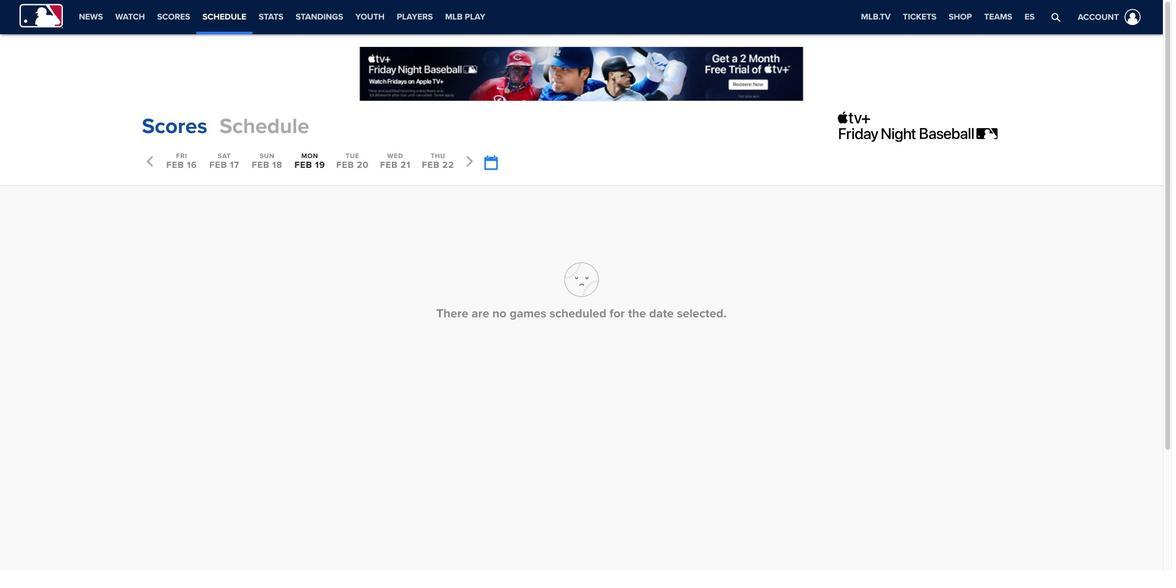 Task type: locate. For each thing, give the bounding box(es) containing it.
2 secondary navigation element from the left
[[492, 0, 594, 34]]

secondary navigation element
[[73, 0, 492, 34], [492, 0, 594, 34]]

0 vertical spatial advertisement element
[[359, 46, 804, 101]]

advertisement element
[[359, 46, 804, 101], [838, 111, 1021, 142]]

1 horizontal spatial advertisement element
[[838, 111, 1021, 142]]

None text field
[[484, 155, 497, 171]]

major league baseball image
[[20, 4, 63, 28]]

0 horizontal spatial advertisement element
[[359, 46, 804, 101]]



Task type: vqa. For each thing, say whether or not it's contained in the screenshot.
right is
no



Task type: describe. For each thing, give the bounding box(es) containing it.
1 secondary navigation element from the left
[[73, 0, 492, 34]]

tertiary navigation element
[[855, 0, 1041, 34]]

top navigation menu bar
[[0, 0, 1163, 34]]

1 vertical spatial advertisement element
[[838, 111, 1021, 142]]



